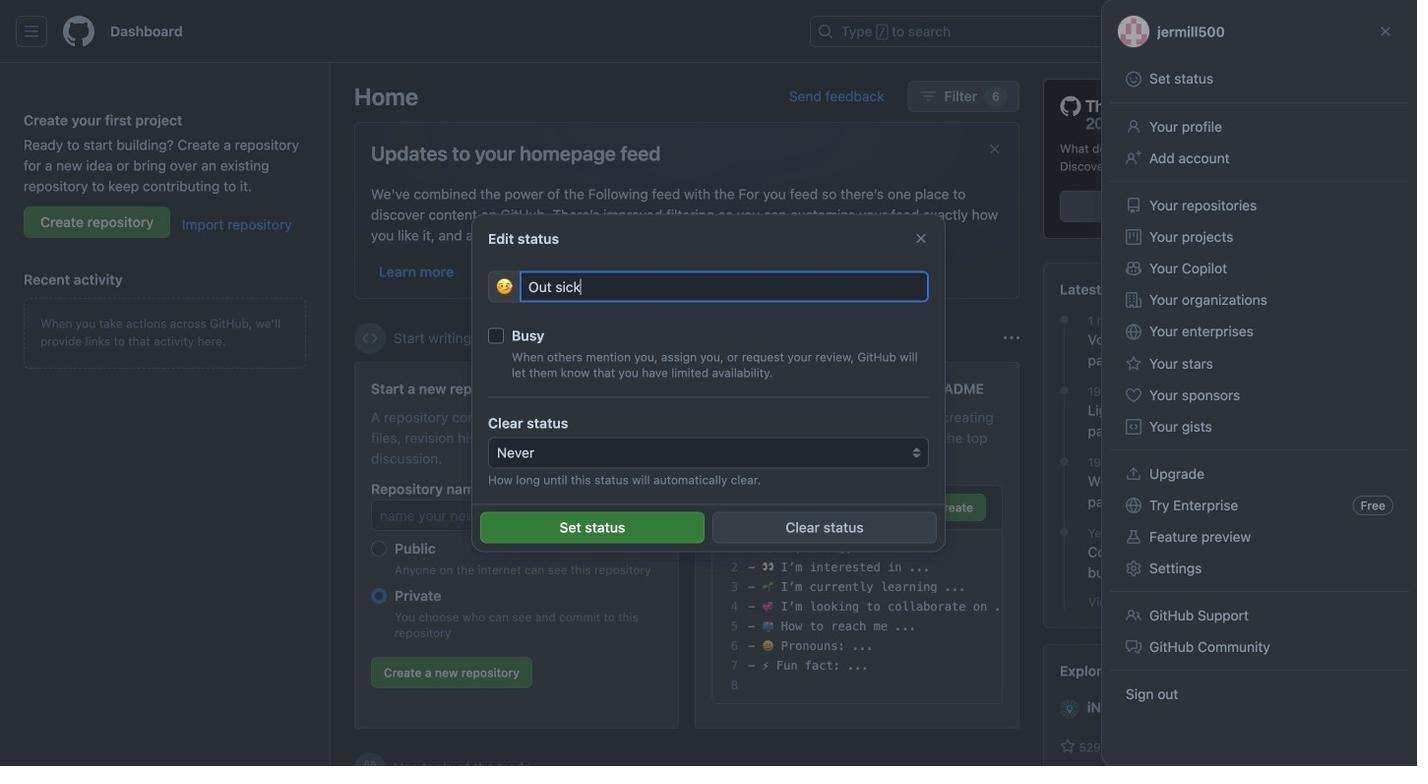 Task type: vqa. For each thing, say whether or not it's contained in the screenshot.
search image
no



Task type: describe. For each thing, give the bounding box(es) containing it.
dot fill image
[[1056, 383, 1072, 399]]

star image
[[1060, 739, 1076, 755]]

explore repositories navigation
[[1043, 645, 1394, 767]]

account element
[[0, 63, 331, 767]]

1 dot fill image from the top
[[1056, 312, 1072, 328]]

plus image
[[1192, 24, 1208, 39]]

3 dot fill image from the top
[[1056, 525, 1072, 540]]

homepage image
[[63, 16, 94, 47]]



Task type: locate. For each thing, give the bounding box(es) containing it.
command palette image
[[1131, 24, 1147, 39]]

explore element
[[1043, 79, 1394, 767]]

1 vertical spatial dot fill image
[[1056, 454, 1072, 470]]

0 vertical spatial dot fill image
[[1056, 312, 1072, 328]]

2 vertical spatial dot fill image
[[1056, 525, 1072, 540]]

2 dot fill image from the top
[[1056, 454, 1072, 470]]

triangle down image
[[1215, 24, 1231, 39]]

dot fill image
[[1056, 312, 1072, 328], [1056, 454, 1072, 470], [1056, 525, 1072, 540]]



